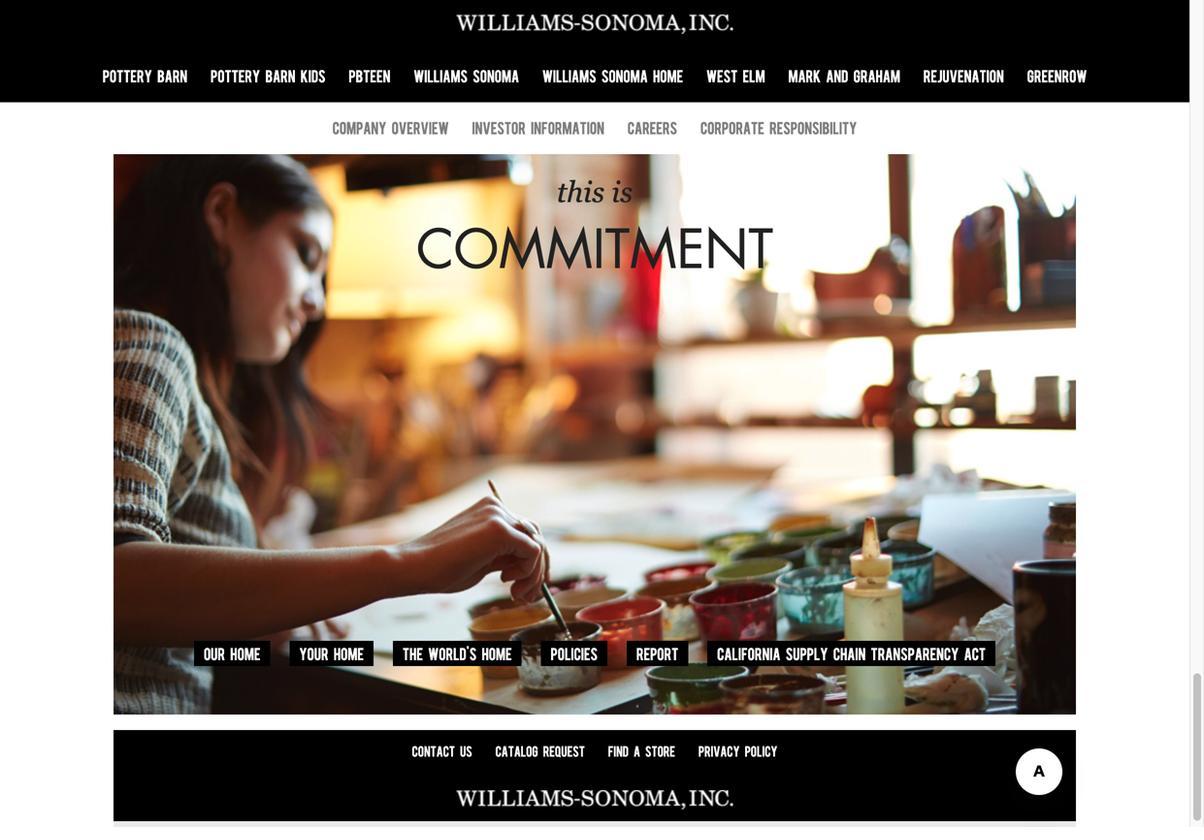 Task type: vqa. For each thing, say whether or not it's contained in the screenshot.
beyond
no



Task type: describe. For each thing, give the bounding box(es) containing it.
company
[[332, 118, 387, 136]]

find a store
[[608, 744, 675, 759]]

williams for williams sonoma
[[414, 66, 468, 84]]

overview
[[392, 118, 449, 136]]

west
[[706, 66, 738, 84]]

this is commitment image
[[114, 90, 1076, 715]]

corporate
[[700, 118, 764, 136]]

home right our
[[230, 645, 260, 663]]

policies link
[[541, 641, 607, 667]]

pottery for pottery barn
[[103, 66, 152, 84]]

your home link
[[289, 641, 374, 667]]

responsibility
[[769, 118, 857, 136]]

catalog request link
[[495, 744, 585, 759]]

contact
[[412, 744, 455, 759]]

sonoma for williams sonoma
[[473, 66, 519, 84]]

our home
[[204, 645, 260, 663]]

catalog request
[[495, 744, 585, 759]]

williams sonoma home
[[542, 66, 683, 84]]

west elm
[[706, 66, 765, 84]]

barn for pottery barn
[[157, 66, 187, 84]]

elm
[[743, 66, 765, 84]]

0 vertical spatial careers link
[[560, 2, 629, 27]]

greenrow link
[[1027, 66, 1087, 84]]

us
[[460, 744, 472, 759]]

your
[[299, 645, 329, 663]]

home right your
[[334, 645, 364, 663]]

information
[[531, 118, 604, 136]]

williams-sonoma, inc logo image
[[457, 15, 733, 34]]

pottery barn
[[103, 66, 187, 84]]

this is commitment
[[416, 176, 773, 282]]

find a store link
[[608, 744, 675, 759]]

west elm link
[[706, 66, 765, 84]]

greenrow
[[1027, 66, 1087, 84]]

find
[[608, 744, 629, 759]]

pbteen
[[349, 66, 390, 84]]

pottery barn kids link
[[211, 66, 326, 84]]

pbteen link
[[349, 66, 390, 84]]

investor information link
[[472, 118, 604, 136]]

request
[[543, 744, 585, 759]]

williams sonoma home link
[[542, 66, 683, 84]]

graham
[[853, 66, 900, 84]]

pottery for pottery barn kids
[[211, 66, 260, 84]]

mark
[[788, 66, 821, 84]]

privacy policy link
[[698, 744, 778, 759]]



Task type: locate. For each thing, give the bounding box(es) containing it.
investor
[[472, 118, 526, 136]]

california supply chain transparency act link
[[707, 641, 996, 667]]

privacy
[[698, 744, 740, 759]]

pottery barn kids
[[211, 66, 326, 84]]

company overview
[[332, 118, 449, 136]]

and
[[826, 66, 848, 84]]

williams sonoma link
[[414, 66, 519, 84]]

this is opportunity image
[[114, 0, 1076, 76]]

california
[[717, 645, 781, 663]]

1 vertical spatial careers link
[[628, 118, 677, 136]]

the world's home
[[403, 645, 512, 663]]

careers link
[[560, 2, 629, 27], [628, 118, 677, 136]]

0 vertical spatial careers
[[570, 5, 620, 23]]

0 horizontal spatial pottery
[[103, 66, 152, 84]]

barn for pottery barn kids
[[265, 66, 295, 84]]

sonoma up investor
[[473, 66, 519, 84]]

a
[[634, 744, 640, 759]]

supply
[[786, 645, 828, 663]]

sonoma down williams-sonoma, inc logo on the top of the page
[[601, 66, 648, 84]]

our home link
[[194, 641, 270, 667]]

1 pottery from the left
[[103, 66, 152, 84]]

1 barn from the left
[[157, 66, 187, 84]]

1 horizontal spatial careers
[[628, 118, 677, 136]]

pottery
[[103, 66, 152, 84], [211, 66, 260, 84]]

williams sonoma
[[414, 66, 519, 84]]

report link
[[627, 641, 688, 667]]

careers up williams sonoma home "link" at the top of page
[[570, 5, 620, 23]]

barn left pottery barn kids
[[157, 66, 187, 84]]

is
[[612, 176, 633, 209]]

pottery barn link
[[103, 66, 187, 84]]

0 horizontal spatial williams
[[414, 66, 468, 84]]

2 pottery from the left
[[211, 66, 260, 84]]

kids
[[301, 66, 326, 84]]

0 horizontal spatial careers
[[570, 5, 620, 23]]

transparency
[[871, 645, 959, 663]]

catalog
[[495, 744, 538, 759]]

mark and graham
[[788, 66, 900, 84]]

2 barn from the left
[[265, 66, 295, 84]]

1 horizontal spatial pottery
[[211, 66, 260, 84]]

williams up overview
[[414, 66, 468, 84]]

0 horizontal spatial barn
[[157, 66, 187, 84]]

the world's home link
[[393, 641, 522, 667]]

2 williams from the left
[[542, 66, 596, 84]]

1 williams from the left
[[414, 66, 468, 84]]

1 horizontal spatial sonoma
[[601, 66, 648, 84]]

sonoma
[[473, 66, 519, 84], [601, 66, 648, 84]]

williams
[[414, 66, 468, 84], [542, 66, 596, 84]]

contact us link
[[412, 744, 472, 759]]

store
[[645, 744, 675, 759]]

act
[[964, 645, 986, 663]]

this
[[557, 176, 605, 209]]

policies
[[551, 645, 598, 663]]

report
[[636, 645, 678, 663]]

rejuvenation link
[[923, 66, 1004, 84]]

williams up 'information'
[[542, 66, 596, 84]]

careers link up williams sonoma home "link" at the top of page
[[560, 2, 629, 27]]

barn
[[157, 66, 187, 84], [265, 66, 295, 84]]

williams for williams sonoma home
[[542, 66, 596, 84]]

careers link down williams sonoma home "link" at the top of page
[[628, 118, 677, 136]]

home
[[653, 66, 683, 84], [230, 645, 260, 663], [334, 645, 364, 663], [482, 645, 512, 663]]

investor information
[[472, 118, 604, 136]]

contact us
[[412, 744, 472, 759]]

company overview link
[[332, 118, 449, 136]]

chain
[[833, 645, 866, 663]]

1 sonoma from the left
[[473, 66, 519, 84]]

corporate responsibility link
[[700, 118, 857, 136]]

the
[[403, 645, 423, 663]]

california supply chain transparency act
[[717, 645, 986, 663]]

home left west
[[653, 66, 683, 84]]

careers down williams sonoma home "link" at the top of page
[[628, 118, 677, 136]]

your home
[[299, 645, 364, 663]]

corporate responsibility
[[700, 118, 857, 136]]

our
[[204, 645, 225, 663]]

home right world's at the bottom left of the page
[[482, 645, 512, 663]]

mark and graham link
[[788, 66, 900, 84]]

1 horizontal spatial williams
[[542, 66, 596, 84]]

rejuvenation
[[923, 66, 1004, 84]]

1 vertical spatial careers
[[628, 118, 677, 136]]

policy
[[745, 744, 778, 759]]

0 horizontal spatial sonoma
[[473, 66, 519, 84]]

barn left kids
[[265, 66, 295, 84]]

2 sonoma from the left
[[601, 66, 648, 84]]

commitment
[[416, 214, 773, 282]]

1 horizontal spatial barn
[[265, 66, 295, 84]]

privacy policy
[[698, 744, 778, 759]]

world's
[[428, 645, 477, 663]]

sonoma for williams sonoma home
[[601, 66, 648, 84]]

careers
[[570, 5, 620, 23], [628, 118, 677, 136]]



